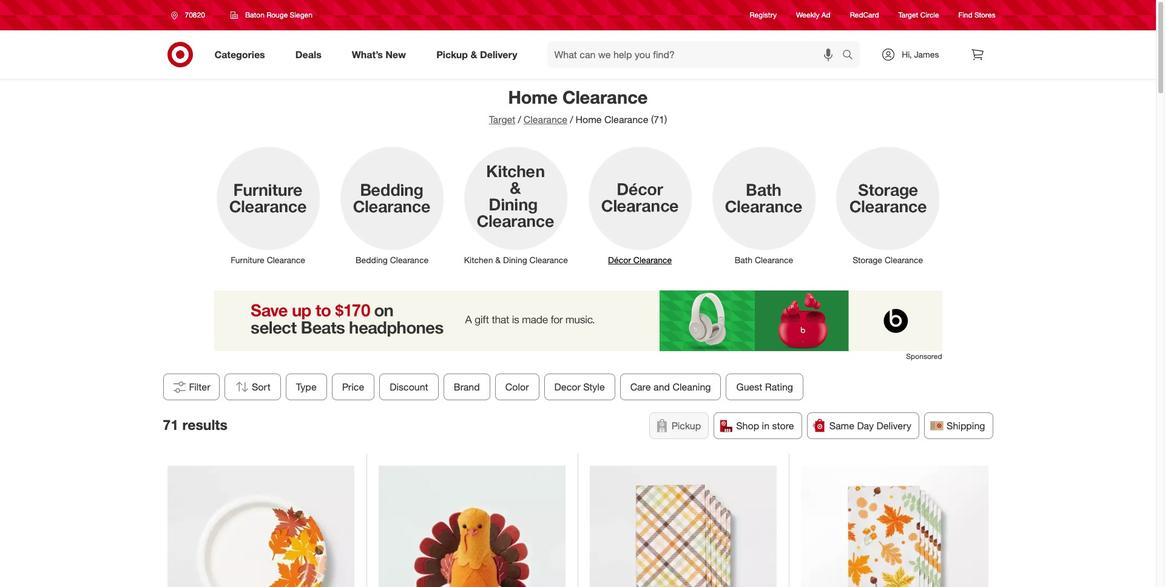 Task type: vqa. For each thing, say whether or not it's contained in the screenshot.
When
no



Task type: locate. For each thing, give the bounding box(es) containing it.
clearance for décor
[[634, 255, 672, 265]]

storage clearance link
[[826, 143, 950, 266]]

target circle link
[[899, 10, 939, 20]]

20ct thanksgiving leaves pattern guest towel - spritz™ image
[[801, 466, 989, 588], [801, 466, 989, 588]]

pickup inside button
[[672, 420, 701, 432]]

1 horizontal spatial home
[[576, 113, 602, 126]]

&
[[471, 48, 477, 60], [495, 255, 501, 265]]

baton
[[245, 10, 265, 19]]

pickup
[[436, 48, 468, 60], [672, 420, 701, 432]]

filter
[[189, 381, 210, 393]]

storage
[[853, 255, 883, 265]]

pickup & delivery
[[436, 48, 517, 60]]

store
[[772, 420, 794, 432]]

clearance inside kitchen & dining clearance link
[[530, 255, 568, 265]]

1 vertical spatial delivery
[[877, 420, 912, 432]]

circle
[[921, 11, 939, 20]]

0 vertical spatial pickup
[[436, 48, 468, 60]]

baton rouge siegen button
[[223, 4, 320, 26]]

0 vertical spatial &
[[471, 48, 477, 60]]

home right clearance link
[[576, 113, 602, 126]]

1 horizontal spatial &
[[495, 255, 501, 265]]

same day delivery button
[[807, 413, 920, 439]]

pickup right new
[[436, 48, 468, 60]]

clearance inside bedding clearance link
[[390, 255, 429, 265]]

guest
[[736, 381, 762, 393]]

day
[[857, 420, 874, 432]]

delivery for same day delivery
[[877, 420, 912, 432]]

0 vertical spatial delivery
[[480, 48, 517, 60]]

in
[[762, 420, 770, 432]]

same day delivery
[[829, 420, 912, 432]]

1 horizontal spatial pickup
[[672, 420, 701, 432]]

delivery inside button
[[877, 420, 912, 432]]

0 horizontal spatial home
[[508, 86, 558, 108]]

clearance inside décor clearance link
[[634, 255, 672, 265]]

discount
[[390, 381, 428, 393]]

thanksgiving felt turkey - spritz™ image
[[379, 466, 566, 588], [379, 466, 566, 588]]

2 / from the left
[[570, 113, 573, 126]]

home clearance target / clearance / home clearance (71)
[[489, 86, 667, 126]]

clearance inside storage clearance link
[[885, 255, 923, 265]]

what's new
[[352, 48, 406, 60]]

discount button
[[379, 374, 438, 401]]

clearance link
[[524, 113, 568, 126]]

0 horizontal spatial /
[[518, 113, 521, 126]]

delivery
[[480, 48, 517, 60], [877, 420, 912, 432]]

categories
[[215, 48, 265, 60]]

0 vertical spatial target
[[899, 11, 919, 20]]

0 horizontal spatial pickup
[[436, 48, 468, 60]]

shop in store button
[[714, 413, 802, 439]]

guest rating
[[736, 381, 793, 393]]

20ct thanksgiving plaid guest towel - spritz™ image
[[590, 466, 777, 588], [590, 466, 777, 588]]

care
[[630, 381, 651, 393]]

70820
[[185, 10, 205, 19]]

decor
[[554, 381, 580, 393]]

1 horizontal spatial /
[[570, 113, 573, 126]]

home up clearance link
[[508, 86, 558, 108]]

0 vertical spatial home
[[508, 86, 558, 108]]

redcard
[[850, 11, 879, 20]]

décor clearance
[[608, 255, 672, 265]]

1 horizontal spatial delivery
[[877, 420, 912, 432]]

(71)
[[651, 113, 667, 126]]

advertisement region
[[214, 291, 942, 351]]

bath clearance
[[735, 255, 793, 265]]

kitchen & dining clearance link
[[454, 143, 578, 266]]

new
[[386, 48, 406, 60]]

bedding clearance link
[[330, 143, 454, 266]]

price
[[342, 381, 364, 393]]

20ct thanksgiving plaid snack plate - spritz™ image
[[168, 466, 354, 588], [168, 466, 354, 588]]

home
[[508, 86, 558, 108], [576, 113, 602, 126]]

1 horizontal spatial target
[[899, 11, 919, 20]]

shop
[[736, 420, 759, 432]]

care and cleaning
[[630, 381, 711, 393]]

1 vertical spatial target
[[489, 113, 516, 126]]

/ right clearance link
[[570, 113, 573, 126]]

clearance
[[563, 86, 648, 108], [524, 113, 568, 126], [605, 113, 648, 126], [267, 255, 305, 265], [390, 255, 429, 265], [530, 255, 568, 265], [634, 255, 672, 265], [755, 255, 793, 265], [885, 255, 923, 265]]

hi, james
[[902, 49, 939, 59]]

pickup for pickup & delivery
[[436, 48, 468, 60]]

clearance inside bath clearance link
[[755, 255, 793, 265]]

find stores
[[959, 11, 996, 20]]

1 vertical spatial &
[[495, 255, 501, 265]]

pickup down cleaning
[[672, 420, 701, 432]]

cleaning
[[673, 381, 711, 393]]

color
[[505, 381, 529, 393]]

/ right target link
[[518, 113, 521, 126]]

0 horizontal spatial target
[[489, 113, 516, 126]]

70820 button
[[163, 4, 218, 26]]

0 horizontal spatial &
[[471, 48, 477, 60]]

target left circle
[[899, 11, 919, 20]]

target
[[899, 11, 919, 20], [489, 113, 516, 126]]

1 vertical spatial pickup
[[672, 420, 701, 432]]

type button
[[285, 374, 327, 401]]

/
[[518, 113, 521, 126], [570, 113, 573, 126]]

categories link
[[204, 41, 280, 68]]

71 results
[[163, 416, 227, 433]]

target left clearance link
[[489, 113, 516, 126]]

sort
[[252, 381, 270, 393]]

0 horizontal spatial delivery
[[480, 48, 517, 60]]

furniture
[[231, 255, 264, 265]]

clearance inside furniture clearance link
[[267, 255, 305, 265]]

shipping button
[[924, 413, 993, 439]]



Task type: describe. For each thing, give the bounding box(es) containing it.
furniture clearance link
[[206, 143, 330, 266]]

find stores link
[[959, 10, 996, 20]]

rating
[[765, 381, 793, 393]]

target circle
[[899, 11, 939, 20]]

bedding clearance
[[356, 255, 429, 265]]

What can we help you find? suggestions appear below search field
[[547, 41, 846, 68]]

71
[[163, 416, 178, 433]]

redcard link
[[850, 10, 879, 20]]

pickup button
[[649, 413, 709, 439]]

registry link
[[750, 10, 777, 20]]

dining
[[503, 255, 527, 265]]

1 / from the left
[[518, 113, 521, 126]]

and
[[653, 381, 670, 393]]

james
[[914, 49, 939, 59]]

search
[[837, 50, 866, 62]]

filter button
[[163, 374, 219, 401]]

color button
[[495, 374, 539, 401]]

target inside home clearance target / clearance / home clearance (71)
[[489, 113, 516, 126]]

results
[[182, 416, 227, 433]]

price button
[[332, 374, 374, 401]]

care and cleaning button
[[620, 374, 721, 401]]

ad
[[822, 11, 831, 20]]

storage clearance
[[853, 255, 923, 265]]

sort button
[[224, 374, 281, 401]]

bath
[[735, 255, 753, 265]]

target link
[[489, 113, 516, 126]]

what's
[[352, 48, 383, 60]]

bedding
[[356, 255, 388, 265]]

guest rating button
[[726, 374, 803, 401]]

decor style
[[554, 381, 605, 393]]

sponsored
[[906, 352, 942, 361]]

clearance for furniture
[[267, 255, 305, 265]]

siegen
[[290, 10, 313, 19]]

brand button
[[443, 374, 490, 401]]

& for pickup
[[471, 48, 477, 60]]

weekly ad link
[[796, 10, 831, 20]]

weekly
[[796, 11, 820, 20]]

search button
[[837, 41, 866, 70]]

& for kitchen
[[495, 255, 501, 265]]

what's new link
[[342, 41, 421, 68]]

find
[[959, 11, 973, 20]]

shipping
[[947, 420, 985, 432]]

pickup & delivery link
[[426, 41, 533, 68]]

style
[[583, 381, 605, 393]]

décor
[[608, 255, 631, 265]]

same
[[829, 420, 855, 432]]

kitchen
[[464, 255, 493, 265]]

rouge
[[267, 10, 288, 19]]

clearance for home
[[563, 86, 648, 108]]

registry
[[750, 11, 777, 20]]

shop in store
[[736, 420, 794, 432]]

pickup for pickup
[[672, 420, 701, 432]]

delivery for pickup & delivery
[[480, 48, 517, 60]]

clearance for bedding
[[390, 255, 429, 265]]

bath clearance link
[[702, 143, 826, 266]]

baton rouge siegen
[[245, 10, 313, 19]]

stores
[[975, 11, 996, 20]]

decor style button
[[544, 374, 615, 401]]

deals link
[[285, 41, 337, 68]]

clearance for bath
[[755, 255, 793, 265]]

kitchen & dining clearance
[[464, 255, 568, 265]]

1 vertical spatial home
[[576, 113, 602, 126]]

deals
[[295, 48, 322, 60]]

type
[[296, 381, 316, 393]]

clearance for storage
[[885, 255, 923, 265]]

hi,
[[902, 49, 912, 59]]

décor clearance link
[[578, 143, 702, 266]]

brand
[[454, 381, 480, 393]]

weekly ad
[[796, 11, 831, 20]]

furniture clearance
[[231, 255, 305, 265]]



